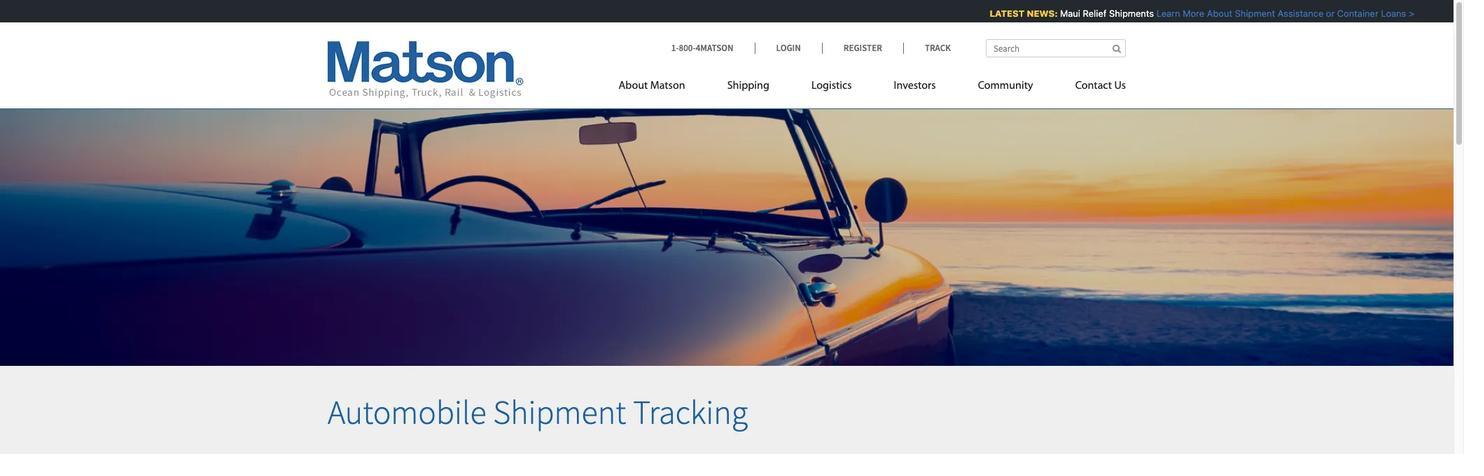 Task type: describe. For each thing, give the bounding box(es) containing it.
before
[[1416, 8, 1443, 19]]

Search search field
[[986, 39, 1126, 57]]

shipments
[[1106, 8, 1151, 19]]

contact us link
[[1055, 74, 1126, 102]]

posted
[[1263, 8, 1293, 19]]

learn
[[1153, 8, 1177, 19]]

maui
[[1057, 8, 1077, 19]]

visiti
[[1446, 8, 1465, 19]]

vehicle
[[951, 8, 991, 19]]

contact us
[[1076, 81, 1126, 92]]

holiday
[[1204, 8, 1234, 19]]

dropping
[[795, 8, 844, 19]]

>
[[1406, 8, 1411, 19]]

1 horizontal spatial about
[[1204, 8, 1229, 19]]

matson
[[650, 81, 685, 92]]

adjusted
[[1104, 8, 1140, 19]]

operating
[[1143, 8, 1183, 19]]

more
[[1180, 8, 1201, 19]]

for
[[1052, 8, 1064, 19]]

1-
[[671, 42, 679, 54]]

1 horizontal spatial shipment
[[1232, 8, 1272, 19]]

us
[[1115, 81, 1126, 92]]

notifications"
[[1355, 8, 1413, 19]]

about inside top menu navigation
[[619, 81, 648, 92]]

0 horizontal spatial shipment
[[493, 392, 626, 434]]

under
[[1295, 8, 1320, 19]]

about matson
[[619, 81, 685, 92]]

or
[[1323, 8, 1332, 19]]

and
[[1186, 8, 1202, 19]]

1-800-4matson
[[671, 42, 734, 54]]

register link
[[822, 42, 903, 54]]

your
[[923, 8, 949, 19]]



Task type: locate. For each thing, give the bounding box(es) containing it.
shipping
[[727, 81, 770, 92]]

tracking
[[633, 392, 748, 434]]

0 vertical spatial about
[[1204, 8, 1229, 19]]

community link
[[957, 74, 1055, 102]]

login
[[776, 42, 801, 54]]

check
[[1024, 8, 1049, 19]]

convertible car at beach during sunset. car shipping by matson to hawaii, alaska and guam. image
[[0, 87, 1454, 366]]

community
[[978, 81, 1034, 92]]

search image
[[1113, 44, 1121, 53]]

login link
[[755, 42, 822, 54]]

about
[[1204, 8, 1229, 19], [619, 81, 648, 92]]

assistance
[[1274, 8, 1320, 19]]

shipment
[[1232, 8, 1272, 19], [493, 392, 626, 434]]

1-800-4matson link
[[671, 42, 755, 54]]

about left matson
[[619, 81, 648, 92]]

hours
[[1237, 8, 1261, 19]]

about right the and at the right top of the page
[[1204, 8, 1229, 19]]

shipping link
[[706, 74, 791, 102]]

please
[[993, 8, 1021, 19]]

up
[[908, 8, 920, 19]]

latest
[[986, 8, 1021, 19]]

possible
[[1066, 8, 1101, 19]]

logistics link
[[791, 74, 873, 102]]

contact
[[1076, 81, 1112, 92]]

None search field
[[986, 39, 1126, 57]]

off/picking
[[846, 8, 905, 19]]

track link
[[903, 42, 951, 54]]

investors
[[894, 81, 936, 92]]

0 vertical spatial shipment
[[1232, 8, 1272, 19]]

1 vertical spatial shipment
[[493, 392, 626, 434]]

logistics
[[812, 81, 852, 92]]

800-
[[679, 42, 696, 54]]

0 horizontal spatial about
[[619, 81, 648, 92]]

container
[[1334, 8, 1375, 19]]

latest news: maui relief shipments learn more about shipment assistance or container loans >
[[986, 8, 1411, 19]]

track
[[925, 42, 951, 54]]

about matson link
[[619, 74, 706, 102]]

blue matson logo with ocean, shipping, truck, rail and logistics written beneath it. image
[[328, 41, 524, 99]]

automobile shipment tracking
[[328, 392, 748, 434]]

top menu navigation
[[619, 74, 1126, 102]]

loans
[[1378, 8, 1403, 19]]

investors link
[[873, 74, 957, 102]]

1 vertical spatial about
[[619, 81, 648, 92]]

news:
[[1024, 8, 1054, 19]]

automobile
[[328, 392, 486, 434]]

"latest
[[1322, 8, 1353, 19]]

4matson
[[696, 42, 734, 54]]

relief
[[1080, 8, 1103, 19]]

register
[[844, 42, 882, 54]]

learn more about shipment assistance or container loans > link
[[1153, 8, 1411, 19]]

dropping off/picking up your vehicle please check for possible adjusted operating and holiday hours posted under "latest notifications" before visiti
[[795, 8, 1465, 19]]



Task type: vqa. For each thing, say whether or not it's contained in the screenshot.
ONLINE TOOLS link
no



